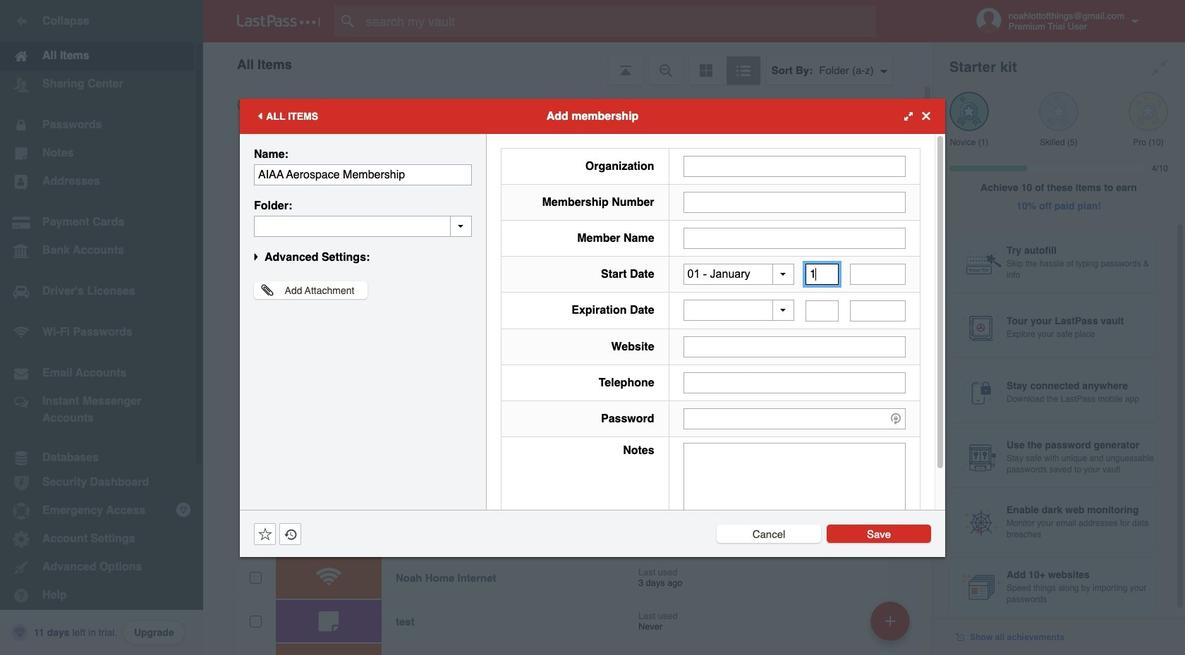 Task type: locate. For each thing, give the bounding box(es) containing it.
None password field
[[683, 408, 906, 429]]

None text field
[[254, 164, 472, 185], [683, 192, 906, 213], [254, 215, 472, 237], [850, 264, 906, 285], [683, 336, 906, 357], [683, 443, 906, 530], [254, 164, 472, 185], [683, 192, 906, 213], [254, 215, 472, 237], [850, 264, 906, 285], [683, 336, 906, 357], [683, 443, 906, 530]]

None text field
[[683, 156, 906, 177], [683, 227, 906, 249], [806, 264, 839, 285], [806, 300, 839, 321], [850, 300, 906, 321], [683, 372, 906, 393], [683, 156, 906, 177], [683, 227, 906, 249], [806, 264, 839, 285], [806, 300, 839, 321], [850, 300, 906, 321], [683, 372, 906, 393]]

dialog
[[240, 98, 945, 557]]

main navigation navigation
[[0, 0, 203, 655]]

vault options navigation
[[203, 42, 932, 85]]



Task type: describe. For each thing, give the bounding box(es) containing it.
search my vault text field
[[334, 6, 898, 37]]

lastpass image
[[237, 15, 320, 28]]

Search search field
[[334, 6, 898, 37]]

new item navigation
[[865, 597, 918, 655]]

new item image
[[885, 616, 895, 626]]



Task type: vqa. For each thing, say whether or not it's contained in the screenshot.
LastPass image
yes



